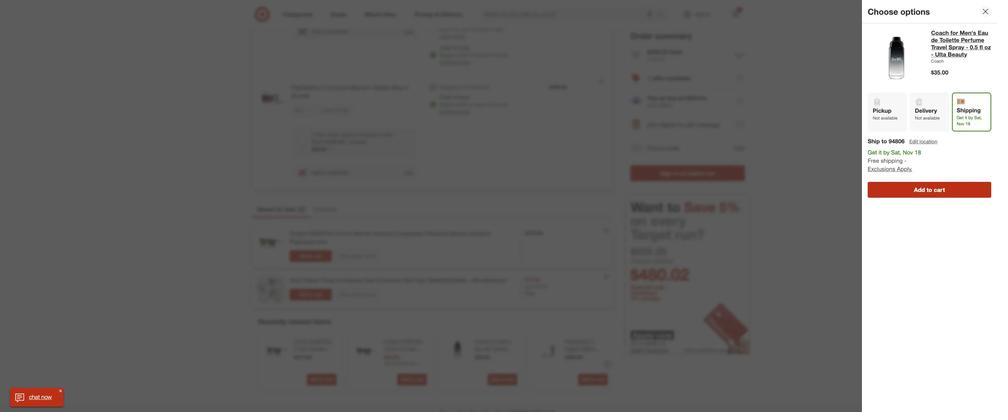 Task type: vqa. For each thing, say whether or not it's contained in the screenshot.
Small in Small Striped Gift Bags Pastel Lavender - Spritz™
no



Task type: describe. For each thing, give the bounding box(es) containing it.
18 for get it by sat, nov 18 free shipping exclusions apply. add to cart
[[915, 149, 921, 156]]

1 horizontal spatial 5%
[[720, 199, 741, 215]]

Store pickup radio
[[430, 52, 437, 59]]

exclusions
[[868, 165, 896, 173]]

beauty for coach for men's eau de toilette perfume travel spray - 0.5 fl oz - ulta beauty
[[485, 368, 501, 374]]

40ct
[[290, 277, 301, 284]]

coach hc8374u 51mm woman square sunglasses polarized brown gradient polarized lens link
[[290, 230, 516, 246]]

2 vertical spatial add to cart
[[401, 377, 424, 382]]

40ct plastic finial christmas tree ornament set pale teal/gold/slate - wondershop™
[[290, 277, 508, 284]]

by inside 'get it by sat, nov 18 free shipping exclusions apply. add to cart'
[[884, 149, 890, 156]]

18 inside shipping get it by sat, nov 18
[[966, 121, 971, 127]]

apply now button
[[631, 330, 674, 340]]

same
[[440, 19, 453, 25]]

options
[[901, 6, 930, 16]]

40ct plastic finial christmas tree ornament set pale teal/gold/slate - wondershop™ list item
[[252, 271, 613, 308]]

later for first save for later button from the top
[[341, 9, 349, 15]]

cart inside 40ct plastic finial christmas tree ornament set pale teal/gold/slate - wondershop™ list item
[[314, 292, 322, 297]]

$499.99)
[[326, 139, 345, 145]]

2 substitute from the top
[[326, 169, 349, 175]]

coach for men's eau de toilette perfume travel spray - 0.5 fl oz - ulta beauty link for $35.00
[[475, 338, 516, 374]]

bundle
[[292, 92, 310, 99]]

apply
[[633, 330, 654, 340]]

1 save for later button from the top
[[320, 6, 352, 18]]

ulta for coach for men's eau de toilette perfume travel spray - 0.5 fl oz - ulta beauty coach
[[935, 51, 947, 58]]

40ct plastic finial christmas tree ornament set pale teal/gold/slate - wondershop&#8482; image
[[257, 275, 285, 304]]

✕ button
[[57, 388, 63, 394]]

add inside '$35.00 add to cart'
[[491, 377, 499, 382]]

sunglasses for coach hc8374u 51mm female square sunglasses polarized
[[294, 360, 320, 366]]

console inside playstation 5 digital edition console
[[565, 353, 584, 359]]

allstate
[[350, 139, 367, 145]]

add inside $399.99 add to cart
[[581, 377, 590, 382]]

save for 1st save for later button from the bottom
[[324, 107, 333, 113]]

2 vertical spatial items
[[313, 317, 331, 326]]

get inside same day delivery with shipt get it as soon as 6pm today learn more
[[440, 26, 448, 32]]

$10.50
[[525, 277, 540, 283]]

coach hc8374u 51mm woman square sunglasses polarized brown gradient polarized lens
[[290, 230, 491, 245]]

0 vertical spatial order
[[631, 31, 653, 41]]

coach for coach hc8374u 51mm woman square sunglasses polarized brown gradient polarized lens
[[290, 230, 307, 237]]

get it by sat, nov 18 free shipping exclusions apply. add to cart
[[868, 149, 945, 193]]

coach hc8374u 51mm woman square sunglasses polarized brown gradient polarized lens list item
[[252, 224, 613, 268]]

beauty for coach for men's eau de toilette perfume travel spray - 0.5 fl oz - ulta beauty coach
[[948, 51, 968, 58]]

cart inside $210.00 add to cart
[[325, 377, 333, 382]]

spray for coach for men's eau de toilette perfume travel spray - 0.5 fl oz - ulta beauty
[[475, 360, 488, 366]]

a inside the apply now for a credit or debit redcard
[[639, 340, 643, 347]]

at for store pickup option
[[489, 52, 493, 58]]

0 horizontal spatial 5%
[[631, 295, 639, 302]]

delivery inside delivery not available
[[915, 107, 938, 114]]

order summary
[[631, 31, 692, 41]]

shop for woman
[[339, 253, 350, 259]]

with inside same day delivery with shipt get it as soon as 6pm today learn more
[[484, 19, 493, 25]]

cart item ready to fulfill group containing get it by sat, nov 18
[[253, 0, 613, 75]]

raisin bran breakfast cereal - 24oz - kellogg's image
[[258, 0, 287, 23]]

Store pickup radio
[[430, 101, 437, 108]]

spider-
[[373, 84, 392, 91]]

promo code
[[648, 144, 680, 152]]

it inside 'get it by sat, nov 18 free shipping exclusions apply. add to cart'
[[879, 149, 882, 156]]

2 add a substitute from the top
[[312, 169, 349, 175]]

to inside '$35.00 add to cart'
[[500, 377, 505, 382]]

add to cart button down lens
[[290, 250, 332, 262]]

pale
[[414, 277, 425, 284]]

toilette for coach for men's eau de toilette perfume travel spray - 0.5 fl oz - ulta beauty coach
[[940, 36, 960, 44]]

it inside shipping get it by sat, nov 18
[[965, 115, 968, 120]]

for inside the apply now for a credit or debit redcard
[[631, 340, 638, 347]]

coach for men&#39;s eau de toilette perfume travel spray - 0.5 fl oz - ulta beauty image
[[868, 29, 926, 87]]

shipping for not
[[440, 84, 460, 90]]

6pm
[[479, 26, 489, 32]]

1 vertical spatial polarized
[[290, 238, 314, 245]]

day
[[454, 19, 463, 25]]

edit
[[910, 138, 919, 145]]

later for 1st save for later button from the bottom
[[341, 107, 349, 113]]

lens
[[315, 238, 328, 245]]

1 substitute from the top
[[326, 29, 349, 35]]

items for square
[[365, 253, 375, 259]]

perfume for coach for men's eau de toilette perfume travel spray - 0.5 fl oz - ulta beauty
[[475, 353, 494, 359]]

*
[[741, 200, 742, 206]]

get it by sat, nov 18 when you order by 12:00pm tomorrow
[[440, 2, 518, 15]]

same day delivery with shipt get it as soon as 6pm today learn more
[[440, 19, 506, 39]]

shipping for get
[[957, 107, 981, 114]]

chat now
[[29, 394, 52, 401]]

every
[[651, 213, 687, 229]]

with
[[648, 102, 658, 108]]

change store button for store pickup option
[[440, 59, 470, 66]]

1 vertical spatial add button
[[734, 144, 745, 152]]

playstation 5 console marvel&#39;s spider-man 2 bundle image
[[258, 84, 287, 112]]

shop similar items button for christmas
[[336, 289, 378, 300]]

polarized for coach hc8374u 51mm woman square sunglasses polarized brown gradient polarized lens
[[425, 230, 449, 237]]

shipping
[[881, 157, 903, 164]]

by inside shipping get it by sat, nov 18
[[969, 115, 974, 120]]

order pickup ready within 2 hours at pinole change store for store pickup radio
[[440, 94, 508, 115]]

1 vertical spatial with
[[654, 284, 665, 291]]

redcard inside the apply now for a credit or debit redcard
[[646, 347, 669, 354]]

saved
[[257, 206, 274, 213]]

add to cart button down coach for men's eau de toilette perfume travel spray - 0.5 fl oz - ulta beauty on the bottom of the page
[[488, 374, 517, 386]]

51mm for coach hc8374u 51mm woman square sunglasses polarized brown gradient polarized lens
[[335, 230, 351, 237]]

get inside 'get it by sat, nov 18 free shipping exclusions apply. add to cart'
[[868, 149, 877, 156]]

as right low
[[679, 94, 685, 102]]

nov for get it by sat, nov 18 when you order by 12:00pm tomorrow
[[470, 2, 479, 8]]

$399.99 add to cart
[[565, 354, 605, 382]]

within for store pickup option change store button
[[456, 52, 469, 58]]

coach for coach for men's eau de toilette perfume travel spray - 0.5 fl oz - ulta beauty
[[475, 339, 489, 345]]

cart inside $399.99 add to cart
[[596, 377, 605, 382]]

playstation 5 console marvel's spider-man 2 bundle link
[[292, 84, 418, 100]]

choose options dialog
[[862, 0, 997, 412]]

or
[[660, 340, 666, 347]]

sat, for get it by sat, nov 18 when you order by 12:00pm tomorrow
[[460, 2, 469, 8]]

saved for later ( 2 )
[[257, 206, 305, 213]]

to inside $399.99 add to cart
[[591, 377, 595, 382]]

square for woman
[[374, 230, 393, 237]]

cart inside '$35.00 add to cart'
[[506, 377, 514, 382]]

$210.00 for $210.00 add to cart
[[294, 354, 312, 360]]

cart inside coach hc8374u 51mm woman square sunglasses polarized brown gradient polarized lens list item
[[314, 253, 322, 259]]

for inside 'coach for men's eau de toilette perfume travel spray - 0.5 fl oz - ulta beauty coach'
[[951, 29, 959, 36]]

pay as low as $52/mo. with affirm
[[648, 94, 708, 108]]

add to cart button down coach hc8374u 51mm female square sunglasses polarized link
[[307, 374, 337, 386]]

ornament
[[377, 277, 402, 284]]

coach hc8279u 51mm female rectangle sunglasses
[[384, 339, 422, 366]]

square for female
[[294, 353, 310, 359]]

target
[[631, 226, 672, 243]]

video
[[327, 131, 340, 138]]

order for store pickup option change store button
[[440, 45, 453, 51]]

order
[[461, 10, 472, 15]]

2 save for later button from the top
[[320, 104, 352, 116]]

offer inside cart item ready to fulfill group
[[562, 8, 572, 14]]

*some restrictions apply.
[[683, 348, 731, 353]]

51mm for coach hc8374u 51mm female square sunglasses polarized
[[294, 346, 308, 352]]

2 inside 2 year video games protection plan ($450-$499.99) - allstate
[[312, 131, 315, 138]]

shop for christmas
[[339, 292, 350, 297]]

finial
[[321, 277, 335, 284]]

chat now button
[[10, 388, 63, 407]]

marvel's
[[350, 84, 372, 91]]

apply.
[[897, 165, 913, 173]]

playstation 5 console marvel's spider-man 2 bundle
[[292, 84, 408, 99]]

add to cart for hc8374u
[[299, 253, 322, 259]]

now for apply
[[656, 330, 672, 340]]

apply now for a credit or debit redcard
[[631, 330, 672, 354]]

sign in to check out button
[[631, 165, 745, 181]]

0 vertical spatial add button
[[404, 28, 414, 35]]

hours for change store button related to store pickup radio
[[474, 101, 487, 107]]

$35.00 for $35.00
[[932, 69, 949, 76]]

nov inside shipping get it by sat, nov 18
[[957, 121, 965, 127]]

order for change store button related to store pickup radio
[[440, 94, 453, 100]]

edit location button
[[909, 138, 938, 146]]

coach hc8374u 51mm female square sunglasses polarized link
[[294, 338, 335, 374]]

female for square
[[309, 346, 326, 352]]

$505.28 current subtotal $480.02
[[631, 245, 690, 285]]

gift
[[687, 121, 695, 128]]

2 vertical spatial later
[[284, 206, 297, 213]]

more
[[454, 33, 466, 39]]

1 horizontal spatial offer
[[653, 75, 665, 82]]

to inside 'get it by sat, nov 18 free shipping exclusions apply. add to cart'
[[927, 186, 933, 193]]

1 add a substitute from the top
[[312, 29, 349, 35]]

learn
[[440, 33, 453, 39]]

$505.28
[[631, 245, 667, 258]]

change for store pickup option
[[440, 59, 457, 65]]

add to cart button down apply.
[[868, 182, 992, 198]]

$399.99
[[565, 354, 583, 360]]

shop similar items for christmas
[[339, 292, 375, 297]]

want to save 5% *
[[631, 199, 742, 215]]

get inside shipping get it by sat, nov 18
[[957, 115, 964, 120]]

(
[[298, 206, 300, 213]]

sign
[[661, 170, 673, 177]]

similar for christmas
[[351, 292, 363, 297]]

choose
[[868, 6, 899, 16]]

favorites
[[314, 206, 337, 213]]

playstation for playstation 5 console marvel's spider-man 2 bundle
[[292, 84, 321, 91]]

0.5 for coach for men's eau de toilette perfume travel spray - 0.5 fl oz - ulta beauty
[[492, 360, 499, 366]]

reg
[[384, 361, 390, 366]]

on every target run?
[[631, 213, 705, 243]]

save for later for 1st save for later button from the bottom
[[324, 107, 349, 113]]

add inside $210.00 add to cart
[[310, 377, 318, 382]]

)
[[303, 206, 305, 213]]

affirm image left pay
[[632, 97, 641, 104]]

eau for coach for men's eau de toilette perfume travel spray - 0.5 fl oz - ulta beauty coach
[[978, 29, 989, 36]]

available inside pickup not available
[[881, 115, 898, 121]]

subtotal with
[[631, 284, 667, 291]]

edit location
[[910, 138, 938, 145]]

ulta for coach for men's eau de toilette perfume travel spray - 0.5 fl oz - ulta beauty
[[475, 368, 484, 374]]

men's for coach for men's eau de toilette perfume travel spray - 0.5 fl oz - ulta beauty coach
[[960, 29, 977, 36]]

ready for store pickup option
[[440, 52, 454, 58]]

- inside 2 year video games protection plan ($450-$499.99) - allstate
[[347, 139, 349, 145]]

games
[[341, 131, 357, 138]]

hours for store pickup option change store button
[[474, 52, 487, 58]]

restrictions
[[697, 348, 718, 353]]

chat now dialog
[[10, 388, 63, 407]]

check
[[688, 170, 705, 177]]

- inside list item
[[468, 277, 470, 284]]

man
[[392, 84, 404, 91]]

change for store pickup radio
[[440, 108, 457, 115]]

1 horizontal spatial 1
[[648, 75, 651, 82]]

de for coach for men's eau de toilette perfume travel spray - 0.5 fl oz - ulta beauty coach
[[932, 36, 938, 44]]

2 vertical spatial add button
[[404, 169, 414, 176]]

woman
[[353, 230, 372, 237]]

coach for coach hc8374u 51mm female square sunglasses polarized
[[294, 339, 308, 345]]

oz for coach for men's eau de toilette perfume travel spray - 0.5 fl oz - ulta beauty coach
[[985, 44, 991, 51]]

to inside 40ct plastic finial christmas tree ornament set pale teal/gold/slate - wondershop™ list item
[[309, 292, 313, 297]]

rectangle
[[384, 353, 407, 359]]

coach hc8374u 51mm woman square sunglasses polarized brown gradient polarized lens image
[[257, 228, 285, 257]]

recently
[[258, 317, 287, 326]]



Task type: locate. For each thing, give the bounding box(es) containing it.
coach for men's eau de toilette perfume travel spray - 0.5 fl oz - ulta beauty link inside choose options "dialog"
[[932, 29, 992, 58]]

now for chat
[[41, 394, 52, 401]]

$480.02
[[631, 264, 690, 285]]

items down 'tree'
[[365, 292, 375, 297]]

similar for woman
[[351, 253, 363, 259]]

0 vertical spatial nov
[[470, 2, 479, 8]]

items for tree
[[365, 292, 375, 297]]

shop similar items inside coach hc8374u 51mm woman square sunglasses polarized brown gradient polarized lens list item
[[339, 253, 375, 259]]

to inside $210.00 add to cart
[[320, 377, 324, 382]]

0 horizontal spatial 1 offer available button
[[558, 7, 593, 14]]

0 horizontal spatial with
[[484, 19, 493, 25]]

0 vertical spatial save for later
[[324, 9, 349, 15]]

coach hc8279u 51mm female rectangle sunglasses link
[[384, 338, 426, 366]]

1 vertical spatial delivery
[[915, 107, 938, 114]]

5 for digital
[[592, 339, 595, 345]]

51mm inside coach hc8374u 51mm female square sunglasses polarized
[[294, 346, 308, 352]]

get up when
[[440, 2, 448, 8]]

0 horizontal spatial not
[[648, 121, 657, 128]]

18 inside 'get it by sat, nov 18 free shipping exclusions apply. add to cart'
[[915, 149, 921, 156]]

1 similar from the top
[[351, 253, 363, 259]]

sale inside $86.50 reg $173.00 sale
[[408, 361, 417, 366]]

2 vertical spatial sat,
[[892, 149, 902, 156]]

eau inside 'coach for men's eau de toilette perfume travel spray - 0.5 fl oz - ulta beauty coach'
[[978, 29, 989, 36]]

1 vertical spatial a
[[322, 169, 325, 175]]

at down shipping not available
[[489, 101, 493, 107]]

polarized for coach hc8374u 51mm female square sunglasses polarized
[[294, 368, 315, 374]]

hours down 6pm
[[474, 52, 487, 58]]

shop similar items button
[[336, 250, 378, 262], [336, 289, 378, 300]]

1 shop from the top
[[339, 253, 350, 259]]

2 ready from the top
[[440, 101, 454, 107]]

0 horizontal spatial spray
[[475, 360, 488, 366]]

1 vertical spatial later
[[341, 107, 349, 113]]

1 vertical spatial sat,
[[975, 115, 982, 120]]

2 inside playstation 5 console marvel's spider-man 2 bundle
[[405, 84, 408, 91]]

sat, inside get it by sat, nov 18 when you order by 12:00pm tomorrow
[[460, 2, 469, 8]]

coach inside coach hc8374u 51mm woman square sunglasses polarized brown gradient polarized lens
[[290, 230, 307, 237]]

94806
[[889, 138, 905, 145]]

12:00pm
[[479, 10, 496, 15]]

coach inside coach hc8374u 51mm female square sunglasses polarized
[[294, 339, 308, 345]]

cart
[[934, 186, 945, 193], [314, 253, 322, 259], [314, 292, 322, 297], [325, 377, 333, 382], [415, 377, 424, 382], [506, 377, 514, 382], [596, 377, 605, 382]]

within
[[456, 52, 469, 58], [456, 101, 469, 107]]

1 horizontal spatial with
[[654, 284, 665, 291]]

2 order pickup ready within 2 hours at pinole change store from the top
[[440, 94, 508, 115]]

shop similar items inside 40ct plastic finial christmas tree ornament set pale teal/gold/slate - wondershop™ list item
[[339, 292, 375, 297]]

ready for store pickup radio
[[440, 101, 454, 107]]

18 inside get it by sat, nov 18 when you order by 12:00pm tomorrow
[[481, 2, 486, 8]]

1 horizontal spatial $210.00
[[525, 230, 543, 236]]

pickup for store pickup radio
[[454, 94, 469, 100]]

2 cart item ready to fulfill group from the top
[[253, 75, 613, 189]]

nov inside get it by sat, nov 18 when you order by 12:00pm tomorrow
[[470, 2, 479, 8]]

2 similar from the top
[[351, 292, 363, 297]]

hc8374u
[[308, 230, 334, 237], [310, 339, 332, 345]]

5 inside playstation 5 digital edition console
[[592, 339, 595, 345]]

ulta inside 'coach for men's eau de toilette perfume travel spray - 0.5 fl oz - ulta beauty coach'
[[935, 51, 947, 58]]

pinole for store pickup option
[[494, 52, 508, 58]]

beauty inside 'coach for men's eau de toilette perfume travel spray - 0.5 fl oz - ulta beauty coach'
[[948, 51, 968, 58]]

within for change store button related to store pickup radio
[[456, 101, 469, 107]]

add to cart inside 40ct plastic finial christmas tree ornament set pale teal/gold/slate - wondershop™ list item
[[299, 292, 322, 297]]

2 pinole from the top
[[494, 101, 508, 107]]

0 vertical spatial sat,
[[460, 2, 469, 8]]

pickup down shipping not available
[[454, 94, 469, 100]]

hc8374u for woman
[[308, 230, 334, 237]]

pickup inside pickup not available
[[873, 107, 892, 114]]

perfume for coach for men's eau de toilette perfume travel spray - 0.5 fl oz - ulta beauty coach
[[961, 36, 985, 44]]

1 cart item ready to fulfill group from the top
[[253, 0, 613, 75]]

add inside 40ct plastic finial christmas tree ornament set pale teal/gold/slate - wondershop™ list item
[[299, 292, 307, 297]]

0 horizontal spatial 1
[[558, 8, 561, 14]]

1 within from the top
[[456, 52, 469, 58]]

save for first save for later button from the top
[[324, 9, 333, 15]]

soon
[[460, 26, 471, 32]]

51mm
[[335, 230, 351, 237], [294, 346, 308, 352], [384, 346, 398, 352]]

get inside get it by sat, nov 18 when you order by 12:00pm tomorrow
[[440, 2, 448, 8]]

shipping inside shipping get it by sat, nov 18
[[957, 107, 981, 114]]

0 vertical spatial hc8374u
[[308, 230, 334, 237]]

now inside the apply now for a credit or debit redcard
[[656, 330, 672, 340]]

fl inside coach for men's eau de toilette perfume travel spray - 0.5 fl oz - ulta beauty
[[501, 360, 503, 366]]

0 vertical spatial travel
[[932, 44, 947, 51]]

cart item ready to fulfill group
[[253, 0, 613, 75], [253, 75, 613, 189]]

wondershop™
[[472, 277, 508, 284]]

1 pinole from the top
[[494, 52, 508, 58]]

perfume inside coach for men's eau de toilette perfume travel spray - 0.5 fl oz - ulta beauty
[[475, 353, 494, 359]]

shop down the christmas
[[339, 292, 350, 297]]

coach for coach hc8279u 51mm female rectangle sunglasses
[[384, 339, 399, 345]]

edition
[[581, 346, 596, 352]]

spray
[[949, 44, 965, 51], [475, 360, 488, 366]]

sale right $173.00
[[408, 361, 417, 366]]

0.5 inside 'coach for men's eau de toilette perfume travel spray - 0.5 fl oz - ulta beauty coach'
[[970, 44, 978, 51]]

men's inside 'coach for men's eau de toilette perfume travel spray - 0.5 fl oz - ulta beauty coach'
[[960, 29, 977, 36]]

2 at from the top
[[489, 101, 493, 107]]

tomorrow
[[497, 10, 518, 15]]

2
[[739, 8, 741, 12], [470, 52, 473, 58], [405, 84, 408, 91], [470, 101, 473, 107], [312, 131, 315, 138], [300, 206, 303, 213]]

1 vertical spatial order
[[440, 45, 453, 51]]

travel for coach for men's eau de toilette perfume travel spray - 0.5 fl oz - ulta beauty coach
[[932, 44, 947, 51]]

sale for $10.50
[[525, 290, 535, 296]]

1 horizontal spatial 18
[[915, 149, 921, 156]]

1 horizontal spatial 1 offer available
[[648, 75, 691, 82]]

sunglasses inside coach hc8374u 51mm woman square sunglasses polarized brown gradient polarized lens
[[394, 230, 424, 237]]

console left marvel's
[[327, 84, 348, 91]]

0 vertical spatial $210.00
[[525, 230, 543, 236]]

1 hours from the top
[[474, 52, 487, 58]]

Service plan checkbox
[[299, 139, 306, 146]]

now right apply
[[656, 330, 672, 340]]

1 change from the top
[[440, 59, 457, 65]]

not left eligible
[[648, 121, 657, 128]]

cart inside 'get it by sat, nov 18 free shipping exclusions apply. add to cart'
[[934, 186, 945, 193]]

it inside get it by sat, nov 18 when you order by 12:00pm tomorrow
[[449, 2, 452, 8]]

store for store pickup radio
[[459, 108, 470, 115]]

travel for coach for men's eau de toilette perfume travel spray - 0.5 fl oz - ulta beauty
[[495, 353, 508, 359]]

1 horizontal spatial female
[[400, 346, 416, 352]]

coach hc8279u 51mm female rectangle sunglasses image
[[355, 338, 380, 364], [355, 338, 380, 364]]

shop up the christmas
[[339, 253, 350, 259]]

offer
[[562, 8, 572, 14], [653, 75, 665, 82]]

sat, inside 'get it by sat, nov 18 free shipping exclusions apply. add to cart'
[[892, 149, 902, 156]]

available inside delivery not available
[[923, 115, 940, 121]]

not inside delivery not available
[[915, 115, 922, 121]]

$86.50
[[384, 354, 399, 360]]

1 offer available button
[[558, 7, 593, 14], [631, 67, 745, 90]]

eau for coach for men's eau de toilette perfume travel spray - 0.5 fl oz - ulta beauty
[[475, 346, 483, 352]]

2 save for later from the top
[[324, 107, 349, 113]]

1 vertical spatial hc8374u
[[310, 339, 332, 345]]

coach hc8374u 51mm female square sunglasses polarized image
[[264, 338, 289, 364], [264, 338, 289, 364]]

at for store pickup radio
[[489, 101, 493, 107]]

change down shipping not available
[[440, 108, 457, 115]]

add to cart button down plastic
[[290, 289, 332, 301]]

not
[[461, 84, 468, 90]]

0 vertical spatial men's
[[960, 29, 977, 36]]

square down the viewed
[[294, 353, 310, 359]]

1 ready from the top
[[440, 52, 454, 58]]

coach for coach for men's eau de toilette perfume travel spray - 0.5 fl oz - ulta beauty coach
[[932, 29, 949, 36]]

shipping
[[440, 84, 460, 90], [957, 107, 981, 114]]

0 vertical spatial 1
[[558, 8, 561, 14]]

0 vertical spatial eau
[[978, 29, 989, 36]]

sign in to check out
[[661, 170, 715, 177]]

0 horizontal spatial female
[[309, 346, 326, 352]]

digital
[[565, 346, 579, 352]]

as left 6pm
[[473, 26, 478, 32]]

$499.99
[[549, 84, 567, 90]]

run?
[[675, 226, 705, 243]]

sunglasses for coach hc8279u 51mm female rectangle sunglasses
[[384, 360, 410, 366]]

de for coach for men's eau de toilette perfume travel spray - 0.5 fl oz - ulta beauty
[[485, 346, 490, 352]]

0 vertical spatial shop similar items button
[[336, 250, 378, 262]]

not up ship
[[873, 115, 880, 121]]

0 vertical spatial ulta
[[935, 51, 947, 58]]

0 horizontal spatial sat,
[[460, 2, 469, 8]]

5 inside playstation 5 console marvel's spider-man 2 bundle
[[322, 84, 325, 91]]

spray inside 'coach for men's eau de toilette perfume travel spray - 0.5 fl oz - ulta beauty coach'
[[949, 44, 965, 51]]

not for delivery
[[915, 115, 922, 121]]

order down learn
[[440, 45, 453, 51]]

add to cart button down $399.99
[[578, 374, 608, 386]]

delivery inside same day delivery with shipt get it as soon as 6pm today learn more
[[464, 19, 482, 25]]

fl for coach for men's eau de toilette perfume travel spray - 0.5 fl oz - ulta beauty
[[501, 360, 503, 366]]

fl for coach for men's eau de toilette perfume travel spray - 0.5 fl oz - ulta beauty coach
[[980, 44, 983, 51]]

1 horizontal spatial men's
[[960, 29, 977, 36]]

5
[[322, 84, 325, 91], [592, 339, 595, 345]]

playstation up digital
[[565, 339, 590, 345]]

2 shop similar items from the top
[[339, 292, 375, 297]]

0 vertical spatial save for later button
[[320, 6, 352, 18]]

change store button right store pickup option
[[440, 59, 470, 66]]

female inside coach hc8374u 51mm female square sunglasses polarized
[[309, 346, 326, 352]]

0 vertical spatial pickup
[[454, 45, 469, 51]]

coach for men's eau de toilette perfume travel spray - 0.5 fl oz - ulta beauty
[[475, 339, 513, 374]]

shipping inside cart item ready to fulfill group
[[440, 84, 460, 90]]

51mm inside coach hc8374u 51mm woman square sunglasses polarized brown gradient polarized lens
[[335, 230, 351, 237]]

0 vertical spatial spray
[[949, 44, 965, 51]]

delivery up location
[[915, 107, 938, 114]]

de inside 'coach for men's eau de toilette perfume travel spray - 0.5 fl oz - ulta beauty coach'
[[932, 36, 938, 44]]

2 shop from the top
[[339, 292, 350, 297]]

1 offer available button inside cart item ready to fulfill group
[[558, 7, 593, 14]]

reg
[[525, 284, 533, 289]]

0 vertical spatial 5
[[322, 84, 325, 91]]

2 change store button from the top
[[440, 108, 470, 115]]

order pickup ready within 2 hours at pinole change store
[[440, 45, 508, 65], [440, 94, 508, 115]]

coach inside coach for men's eau de toilette perfume travel spray - 0.5 fl oz - ulta beauty
[[475, 339, 489, 345]]

hours down shipping not available
[[474, 101, 487, 107]]

oz for coach for men's eau de toilette perfume travel spray - 0.5 fl oz - ulta beauty
[[505, 360, 510, 366]]

2 vertical spatial polarized
[[294, 368, 315, 374]]

save
[[324, 9, 333, 15], [324, 107, 333, 113], [685, 199, 716, 215]]

1 horizontal spatial delivery
[[915, 107, 938, 114]]

debit
[[631, 347, 644, 354]]

add to cart inside coach hc8374u 51mm woman square sunglasses polarized brown gradient polarized lens list item
[[299, 253, 322, 259]]

0 vertical spatial redcard
[[635, 290, 657, 297]]

not eligible for gift message
[[648, 121, 720, 128]]

search button
[[655, 6, 672, 24]]

0 horizontal spatial square
[[294, 353, 310, 359]]

a for top add button
[[322, 29, 325, 35]]

location
[[920, 138, 938, 145]]

$173.00
[[392, 361, 407, 366]]

redcard down $480.02
[[635, 290, 657, 297]]

What can we help you find? suggestions appear below search field
[[480, 6, 660, 22]]

None radio
[[430, 1, 437, 8], [430, 26, 437, 34], [430, 1, 437, 8], [430, 26, 437, 34]]

affirm image left with
[[631, 96, 642, 107]]

0 vertical spatial save
[[324, 9, 333, 15]]

ready right store pickup radio
[[440, 101, 454, 107]]

toilette inside coach for men's eau de toilette perfume travel spray - 0.5 fl oz - ulta beauty
[[492, 346, 508, 352]]

0 vertical spatial order pickup ready within 2 hours at pinole change store
[[440, 45, 508, 65]]

ready right store pickup option
[[440, 52, 454, 58]]

now inside "button"
[[41, 394, 52, 401]]

2 female from the left
[[400, 346, 416, 352]]

0 horizontal spatial ulta
[[475, 368, 484, 374]]

1 female from the left
[[309, 346, 326, 352]]

spray inside coach for men's eau de toilette perfume travel spray - 0.5 fl oz - ulta beauty
[[475, 360, 488, 366]]

0 vertical spatial delivery
[[464, 19, 482, 25]]

0.5 inside coach for men's eau de toilette perfume travel spray - 0.5 fl oz - ulta beauty
[[492, 360, 499, 366]]

($450-
[[312, 139, 326, 145]]

2 store from the top
[[459, 108, 470, 115]]

at down 6pm
[[489, 52, 493, 58]]

female for rectangle
[[400, 346, 416, 352]]

0 vertical spatial 1 offer available
[[558, 8, 593, 14]]

shop similar items button for woman
[[336, 250, 378, 262]]

hc8374u for female
[[310, 339, 332, 345]]

ship
[[868, 138, 880, 145]]

change store button right store pickup radio
[[440, 108, 470, 115]]

0 horizontal spatial coach for men's eau de toilette perfume travel spray - 0.5 fl oz - ulta beauty link
[[475, 338, 516, 374]]

similar down woman
[[351, 253, 363, 259]]

viewed
[[288, 317, 311, 326]]

summary
[[655, 31, 692, 41]]

2 within from the top
[[456, 101, 469, 107]]

add to cart down $173.00
[[401, 377, 424, 382]]

pickup up ship to 94806
[[873, 107, 892, 114]]

0 vertical spatial coach for men's eau de toilette perfume travel spray - 0.5 fl oz - ulta beauty link
[[932, 29, 992, 58]]

1 vertical spatial 1 offer available
[[648, 75, 691, 82]]

sat, for get it by sat, nov 18 free shipping exclusions apply. add to cart
[[892, 149, 902, 156]]

0 vertical spatial items
[[365, 253, 375, 259]]

similar inside coach hc8374u 51mm woman square sunglasses polarized brown gradient polarized lens list item
[[351, 253, 363, 259]]

None radio
[[430, 84, 437, 91]]

it inside same day delivery with shipt get it as soon as 6pm today learn more
[[449, 26, 452, 32]]

sunglasses inside coach hc8374u 51mm female square sunglasses polarized
[[294, 360, 320, 366]]

not for pickup
[[873, 115, 880, 121]]

for inside coach for men's eau de toilette perfume travel spray - 0.5 fl oz - ulta beauty
[[491, 339, 497, 345]]

1 vertical spatial oz
[[505, 360, 510, 366]]

0 horizontal spatial 0.5
[[492, 360, 499, 366]]

travel inside 'coach for men's eau de toilette perfume travel spray - 0.5 fl oz - ulta beauty coach'
[[932, 44, 947, 51]]

choose options
[[868, 6, 930, 16]]

1 vertical spatial toilette
[[492, 346, 508, 352]]

$15.00
[[534, 284, 547, 289]]

travel inside coach for men's eau de toilette perfume travel spray - 0.5 fl oz - ulta beauty
[[495, 353, 508, 359]]

add to cart down lens
[[299, 253, 322, 259]]

order left summary at the right
[[631, 31, 653, 41]]

store for store pickup option
[[459, 59, 470, 65]]

sunglasses inside 'coach hc8279u 51mm female rectangle sunglasses'
[[384, 360, 410, 366]]

$35.00 for $35.00 add to cart
[[475, 354, 490, 360]]

sat, inside shipping get it by sat, nov 18
[[975, 115, 982, 120]]

coach for men's eau de toilette perfume travel spray - 0.5 fl oz - ulta beauty link for coach
[[932, 29, 992, 58]]

1 shop similar items from the top
[[339, 253, 375, 259]]

store down shipping not available
[[459, 108, 470, 115]]

1 horizontal spatial $35.00
[[932, 69, 949, 76]]

items inside 40ct plastic finial christmas tree ornament set pale teal/gold/slate - wondershop™ list item
[[365, 292, 375, 297]]

not up edit
[[915, 115, 922, 121]]

1 vertical spatial shop
[[339, 292, 350, 297]]

add inside coach hc8374u 51mm woman square sunglasses polarized brown gradient polarized lens list item
[[299, 253, 307, 259]]

pinole for store pickup radio
[[494, 101, 508, 107]]

de
[[932, 36, 938, 44], [485, 346, 490, 352]]

51mm for coach hc8279u 51mm female rectangle sunglasses
[[384, 346, 398, 352]]

sale for $86.50
[[408, 361, 417, 366]]

as up affirm
[[660, 94, 666, 102]]

delivery up soon
[[464, 19, 482, 25]]

female down hc8279u
[[400, 346, 416, 352]]

$210.00 inside $210.00 add to cart
[[294, 354, 312, 360]]

playstation for playstation 5 digital edition console
[[565, 339, 590, 345]]

de inside coach for men's eau de toilette perfume travel spray - 0.5 fl oz - ulta beauty
[[485, 346, 490, 352]]

*some
[[683, 348, 696, 353]]

18 for get it by sat, nov 18 when you order by 12:00pm tomorrow
[[481, 2, 486, 8]]

pay
[[648, 94, 658, 102]]

0 vertical spatial shipping
[[440, 84, 460, 90]]

change store button for store pickup radio
[[440, 108, 470, 115]]

sunglasses
[[394, 230, 424, 237], [294, 360, 320, 366], [384, 360, 410, 366]]

fl inside 'coach for men's eau de toilette perfume travel spray - 0.5 fl oz - ulta beauty coach'
[[980, 44, 983, 51]]

redcard down apply now button
[[646, 347, 669, 354]]

now right chat
[[41, 394, 52, 401]]

hc8374u up $210.00 add to cart
[[310, 339, 332, 345]]

1 offer available
[[558, 8, 593, 14], [648, 75, 691, 82]]

2 shop similar items button from the top
[[336, 289, 378, 300]]

travel
[[932, 44, 947, 51], [495, 353, 508, 359]]

perfume
[[961, 36, 985, 44], [475, 353, 494, 359]]

1 vertical spatial offer
[[653, 75, 665, 82]]

playstation inside playstation 5 console marvel's spider-man 2 bundle
[[292, 84, 321, 91]]

men's for coach for men's eau de toilette perfume travel spray - 0.5 fl oz - ulta beauty
[[498, 339, 512, 345]]

current
[[631, 258, 651, 264]]

51mm up '$86.50'
[[384, 346, 398, 352]]

1 vertical spatial shop similar items button
[[336, 289, 378, 300]]

1 offer available inside cart item ready to fulfill group
[[558, 8, 593, 14]]

0 vertical spatial shop
[[339, 253, 350, 259]]

0 vertical spatial 0.5
[[970, 44, 978, 51]]

sale down reg
[[525, 290, 535, 296]]

oz inside 'coach for men's eau de toilette perfume travel spray - 0.5 fl oz - ulta beauty coach'
[[985, 44, 991, 51]]

$35.00 inside choose options "dialog"
[[932, 69, 949, 76]]

year
[[316, 131, 326, 138]]

similar down the christmas
[[351, 292, 363, 297]]

nov for get it by sat, nov 18 free shipping exclusions apply. add to cart
[[903, 149, 913, 156]]

1 vertical spatial de
[[485, 346, 490, 352]]

1 vertical spatial save
[[324, 107, 333, 113]]

2 link
[[728, 6, 744, 22]]

plastic
[[303, 277, 320, 284]]

shop similar items down woman
[[339, 253, 375, 259]]

spray for coach for men's eau de toilette perfume travel spray - 0.5 fl oz - ulta beauty coach
[[949, 44, 965, 51]]

1 vertical spatial fl
[[501, 360, 503, 366]]

exclusions apply. link
[[868, 165, 913, 173]]

1 vertical spatial at
[[489, 101, 493, 107]]

2 vertical spatial save
[[685, 199, 716, 215]]

toilette inside 'coach for men's eau de toilette perfume travel spray - 0.5 fl oz - ulta beauty coach'
[[940, 36, 960, 44]]

within down shipping not available
[[456, 101, 469, 107]]

51mm up $210.00 add to cart
[[294, 346, 308, 352]]

hc8374u up lens
[[308, 230, 334, 237]]

when
[[440, 10, 451, 15]]

add to cart for plastic
[[299, 292, 322, 297]]

square inside coach hc8374u 51mm woman square sunglasses polarized brown gradient polarized lens
[[374, 230, 393, 237]]

1 inside cart item ready to fulfill group
[[558, 8, 561, 14]]

1 vertical spatial 1 offer available button
[[631, 67, 745, 90]]

5 for console
[[322, 84, 325, 91]]

add to cart button down $173.00
[[397, 374, 427, 386]]

add button
[[404, 28, 414, 35], [734, 144, 745, 152], [404, 169, 414, 176]]

items down woman
[[365, 253, 375, 259]]

1 at from the top
[[489, 52, 493, 58]]

eau inside coach for men's eau de toilette perfume travel spray - 0.5 fl oz - ulta beauty
[[475, 346, 483, 352]]

affirm image
[[631, 96, 642, 107], [632, 97, 641, 104]]

hours
[[474, 52, 487, 58], [474, 101, 487, 107]]

0 horizontal spatial console
[[327, 84, 348, 91]]

✕
[[59, 389, 62, 393]]

1 vertical spatial within
[[456, 101, 469, 107]]

toilette for coach for men's eau de toilette perfume travel spray - 0.5 fl oz - ulta beauty
[[492, 346, 508, 352]]

$210.00 for $210.00
[[525, 230, 543, 236]]

on
[[631, 213, 647, 229]]

shop similar items button down the christmas
[[336, 289, 378, 300]]

1 vertical spatial cart item ready to fulfill group
[[253, 75, 613, 189]]

1 shop similar items button from the top
[[336, 250, 378, 262]]

shipping get it by sat, nov 18
[[957, 107, 982, 127]]

0 horizontal spatial now
[[41, 394, 52, 401]]

0 horizontal spatial perfume
[[475, 353, 494, 359]]

teal/gold/slate
[[427, 277, 466, 284]]

1 horizontal spatial eau
[[978, 29, 989, 36]]

square right woman
[[374, 230, 393, 237]]

order pickup ready within 2 hours at pinole change store for store pickup option
[[440, 45, 508, 65]]

2 year video games protection plan ($450-$499.99) - allstate
[[312, 131, 393, 145]]

0 horizontal spatial sale
[[408, 361, 417, 366]]

0 horizontal spatial 51mm
[[294, 346, 308, 352]]

$69.00
[[312, 146, 327, 152]]

add inside 'get it by sat, nov 18 free shipping exclusions apply. add to cart'
[[914, 186, 925, 193]]

1 horizontal spatial coach for men's eau de toilette perfume travel spray - 0.5 fl oz - ulta beauty link
[[932, 29, 992, 58]]

order pickup ready within 2 hours at pinole change store down the more
[[440, 45, 508, 65]]

gradient
[[469, 230, 491, 237]]

out
[[706, 170, 715, 177]]

to inside button
[[681, 170, 686, 177]]

today
[[491, 26, 503, 32]]

hc8279u
[[400, 339, 422, 345]]

not inside pickup not available
[[873, 115, 880, 121]]

0 horizontal spatial fl
[[501, 360, 503, 366]]

0 horizontal spatial delivery
[[464, 19, 482, 25]]

pickup for store pickup option
[[454, 45, 469, 51]]

get up free
[[868, 149, 877, 156]]

1 vertical spatial 1
[[648, 75, 651, 82]]

1 vertical spatial $210.00
[[294, 354, 312, 360]]

1 store from the top
[[459, 59, 470, 65]]

playstation up bundle
[[292, 84, 321, 91]]

shop similar items button inside coach hc8374u 51mm woman square sunglasses polarized brown gradient polarized lens list item
[[336, 250, 378, 262]]

as down day
[[453, 26, 459, 32]]

0 horizontal spatial playstation
[[292, 84, 321, 91]]

perfume inside 'coach for men's eau de toilette perfume travel spray - 0.5 fl oz - ulta beauty coach'
[[961, 36, 985, 44]]

console inside playstation 5 console marvel's spider-man 2 bundle
[[327, 84, 348, 91]]

2 vertical spatial a
[[639, 340, 643, 347]]

to inside coach hc8374u 51mm woman square sunglasses polarized brown gradient polarized lens list item
[[309, 253, 313, 259]]

1 vertical spatial similar
[[351, 292, 363, 297]]

-
[[966, 44, 969, 51], [932, 51, 934, 58], [347, 139, 349, 145], [468, 277, 470, 284], [489, 360, 491, 366], [511, 360, 513, 366]]

playstation 5 digital edition console image
[[535, 338, 561, 364], [535, 338, 561, 364]]

ready
[[440, 52, 454, 58], [440, 101, 454, 107]]

shop similar items for woman
[[339, 253, 375, 259]]

order pickup ready within 2 hours at pinole change store down not
[[440, 94, 508, 115]]

shipping not available
[[440, 84, 489, 90]]

1 vertical spatial redcard
[[646, 347, 669, 354]]

items right the viewed
[[313, 317, 331, 326]]

0 horizontal spatial 18
[[481, 2, 486, 8]]

0 vertical spatial $35.00
[[932, 69, 949, 76]]

1 horizontal spatial square
[[374, 230, 393, 237]]

within down the more
[[456, 52, 469, 58]]

shop similar items down the christmas
[[339, 292, 375, 297]]

subtotal
[[652, 258, 673, 264]]

with up 6pm
[[484, 19, 493, 25]]

2 change from the top
[[440, 108, 457, 115]]

1 vertical spatial playstation
[[565, 339, 590, 345]]

shop similar items button down woman
[[336, 250, 378, 262]]

later
[[341, 9, 349, 15], [341, 107, 349, 113], [284, 206, 297, 213]]

0 vertical spatial pinole
[[494, 52, 508, 58]]

learn more button
[[440, 33, 466, 40]]

substitute
[[326, 29, 349, 35], [326, 169, 349, 175]]

items inside coach hc8374u 51mm woman square sunglasses polarized brown gradient polarized lens list item
[[365, 253, 375, 259]]

shop similar items button inside 40ct plastic finial christmas tree ornament set pale teal/gold/slate - wondershop™ list item
[[336, 289, 378, 300]]

order down shipping not available
[[440, 94, 453, 100]]

1 vertical spatial hours
[[474, 101, 487, 107]]

console down digital
[[565, 353, 584, 359]]

51mm left woman
[[335, 230, 351, 237]]

2 hours from the top
[[474, 101, 487, 107]]

get up learn
[[440, 26, 448, 32]]

0 vertical spatial shop similar items
[[339, 253, 375, 259]]

add to cart down plastic
[[299, 292, 322, 297]]

0.5 for coach for men's eau de toilette perfume travel spray - 0.5 fl oz - ulta beauty coach
[[970, 44, 978, 51]]

0 horizontal spatial eau
[[475, 346, 483, 352]]

sunglasses for coach hc8374u 51mm woman square sunglasses polarized brown gradient polarized lens
[[394, 230, 424, 237]]

pickup down the more
[[454, 45, 469, 51]]

change down learn
[[440, 59, 457, 65]]

save for later for first save for later button from the top
[[324, 9, 349, 15]]

nov
[[470, 2, 479, 8], [957, 121, 965, 127], [903, 149, 913, 156]]

1 vertical spatial add a substitute
[[312, 169, 349, 175]]

store up shipping not available
[[459, 59, 470, 65]]

as
[[453, 26, 459, 32], [473, 26, 478, 32], [660, 94, 666, 102], [679, 94, 685, 102]]

1 save for later from the top
[[324, 9, 349, 15]]

1 vertical spatial now
[[41, 394, 52, 401]]

$35.00
[[932, 69, 949, 76], [475, 354, 490, 360]]

cart item ready to fulfill group containing playstation 5 console marvel's spider-man 2 bundle
[[253, 75, 613, 189]]

1 change store button from the top
[[440, 59, 470, 66]]

get right delivery not available
[[957, 115, 964, 120]]

hc8374u inside coach hc8374u 51mm female square sunglasses polarized
[[310, 339, 332, 345]]

female up $210.00 add to cart
[[309, 346, 326, 352]]

1 vertical spatial pickup
[[454, 94, 469, 100]]

ship to 94806
[[868, 138, 905, 145]]

beauty inside coach for men's eau de toilette perfume travel spray - 0.5 fl oz - ulta beauty
[[485, 368, 501, 374]]

polarized inside coach hc8374u 51mm female square sunglasses polarized
[[294, 368, 315, 374]]

coach for men's eau de toilette perfume travel spray - 0.5 fl oz - ulta beauty image
[[445, 338, 470, 364], [445, 338, 470, 364]]

1 vertical spatial sale
[[408, 361, 417, 366]]

with up savings
[[654, 284, 665, 291]]

1 order pickup ready within 2 hours at pinole change store from the top
[[440, 45, 508, 65]]

plan
[[383, 131, 393, 138]]

1 horizontal spatial console
[[565, 353, 584, 359]]

a for bottom add button
[[322, 169, 325, 175]]

0 vertical spatial 5%
[[720, 199, 741, 215]]

playstation inside playstation 5 digital edition console
[[565, 339, 590, 345]]

0 horizontal spatial $210.00
[[294, 354, 312, 360]]



